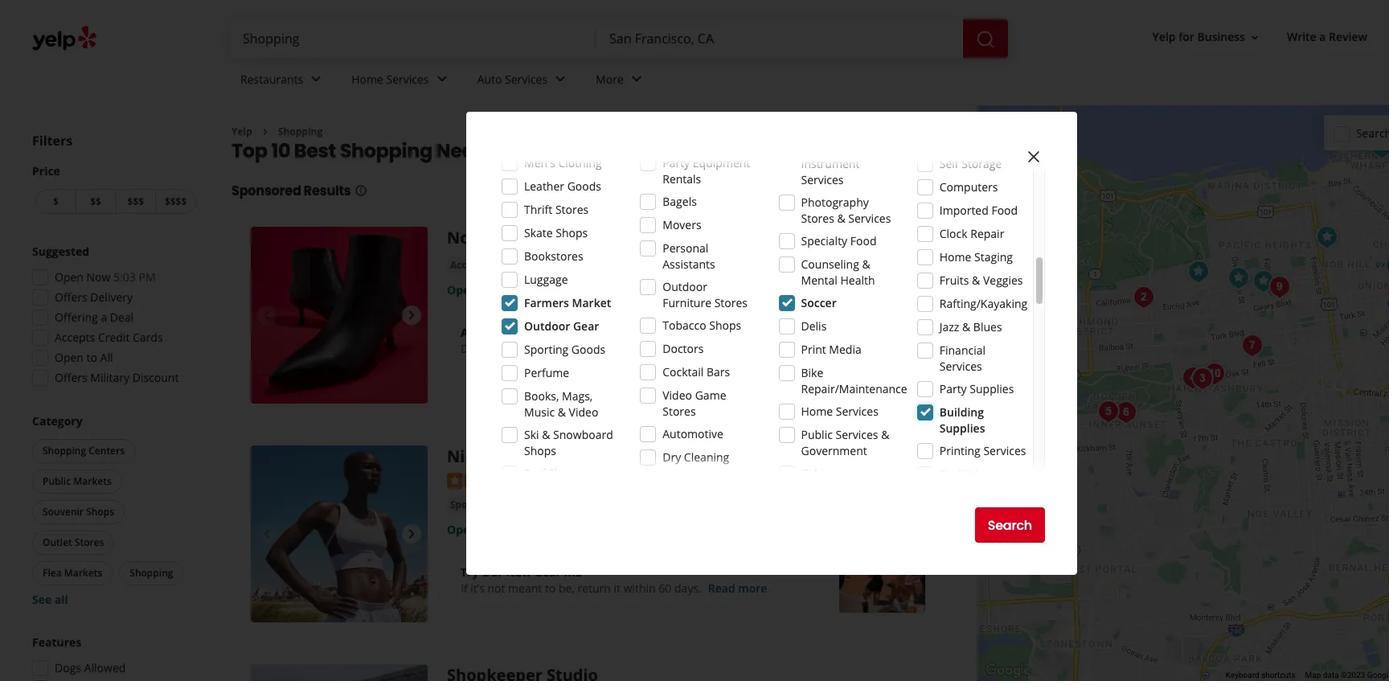 Task type: vqa. For each thing, say whether or not it's contained in the screenshot.
leftmost Surf
yes



Task type: describe. For each thing, give the bounding box(es) containing it.
stores for photography stores & services
[[801, 211, 834, 226]]

1 vertical spatial goods
[[572, 342, 606, 357]]

restaurants
[[240, 71, 303, 87]]

business
[[1198, 29, 1245, 45]]

close image
[[1024, 147, 1044, 166]]

$50
[[579, 325, 598, 340]]

the love of ganesha image
[[1186, 363, 1219, 395]]

mental
[[801, 273, 838, 288]]

search button
[[975, 507, 1045, 543]]

group containing category
[[29, 413, 199, 608]]

automotive
[[663, 426, 724, 441]]

more
[[596, 71, 624, 87]]

stores for thrift stores
[[556, 202, 589, 217]]

financial
[[940, 343, 986, 358]]

flea markets button
[[32, 561, 113, 585]]

cleaning
[[684, 449, 729, 465]]

home inside business categories element
[[352, 71, 383, 87]]

slideshow element for nordstrom
[[251, 227, 428, 404]]

california
[[630, 138, 726, 164]]

review
[[1329, 29, 1368, 45]]

services inside photography stores & services
[[849, 211, 891, 226]]

until
[[480, 283, 504, 298]]

price
[[32, 163, 60, 178]]

ski & snowboard shops
[[524, 427, 613, 458]]

nest maternity image
[[1223, 262, 1255, 294]]

nordstrom rack - daly city
[[447, 227, 663, 249]]

video inside books, mags, music & video
[[569, 404, 599, 420]]

the san francisco sock market at pier 39 image
[[1366, 131, 1389, 163]]

$$$ button
[[115, 189, 155, 214]]

sporting goods inside button
[[450, 498, 523, 511]]

accessories
[[450, 258, 506, 272]]

open for until
[[447, 283, 477, 298]]

google image
[[982, 660, 1035, 681]]

food for specialty food
[[850, 233, 877, 248]]

map data ©2023 google
[[1305, 671, 1389, 679]]

instrument
[[801, 156, 860, 171]]

3 star rating image
[[447, 473, 534, 489]]

music
[[524, 404, 555, 420]]

bars
[[707, 364, 730, 380]]

sunglasses
[[519, 258, 571, 272]]

souvenir shops button
[[32, 500, 125, 524]]

home services inside business categories element
[[352, 71, 429, 87]]

-
[[582, 227, 588, 249]]

rare device image
[[1236, 330, 1268, 362]]

souvenir
[[43, 505, 84, 519]]

to inside 'group'
[[86, 350, 97, 365]]

public markets button
[[32, 470, 122, 494]]

public for public services & government
[[801, 427, 833, 442]]

read inside try our new gear irl if it's not meant to be, return it within 60 days. read more
[[708, 580, 735, 596]]

outlet stores
[[43, 535, 104, 549]]

doctors
[[663, 341, 704, 356]]

allowed
[[84, 660, 126, 675]]

auto services link
[[464, 58, 583, 105]]

irl
[[564, 564, 582, 580]]

see all
[[32, 592, 68, 607]]

more inside amazing gifts under $50 dolce vita, adidas and kate spade new york. read more
[[731, 341, 760, 357]]

services inside the auto services link
[[505, 71, 548, 87]]

foggy notion image
[[1128, 281, 1160, 314]]

1 vertical spatial nike san francisco image
[[251, 446, 428, 623]]

best
[[294, 138, 336, 164]]

shopping centers button
[[32, 439, 135, 463]]

markets for public markets
[[73, 474, 112, 488]]

user actions element
[[1140, 23, 1389, 55]]

pm for open now 5:03 pm
[[139, 269, 156, 285]]

it's
[[471, 580, 485, 596]]

market
[[572, 295, 611, 310]]

print media
[[801, 342, 862, 357]]

next image
[[402, 306, 421, 325]]

services inside public services & government
[[836, 427, 878, 442]]

love on haight image
[[1198, 358, 1231, 390]]

books, mags, music & video
[[524, 388, 599, 420]]

shopping link
[[278, 125, 323, 138]]

cris consignment image
[[1311, 221, 1343, 253]]

yelp for yelp for business
[[1153, 29, 1176, 45]]

open to all
[[55, 350, 113, 365]]

jazz
[[940, 319, 960, 334]]

our
[[482, 564, 503, 580]]

centers
[[89, 444, 125, 457]]

accepts
[[55, 330, 95, 345]]

nordstrom rack - daly city image
[[251, 227, 428, 404]]

outlet stores button
[[32, 531, 115, 555]]

outdoor for outdoor gear
[[524, 318, 570, 334]]

all
[[55, 592, 68, 607]]

reviews)
[[585, 471, 628, 487]]

button down image
[[1182, 256, 1214, 288]]

snowboard
[[553, 427, 613, 442]]

financial services
[[940, 343, 986, 374]]

stores for shoe stores
[[610, 258, 640, 272]]

furniture
[[663, 295, 712, 310]]

schools
[[964, 466, 1004, 482]]

public for public markets
[[43, 474, 71, 488]]

now
[[86, 269, 111, 285]]

rack
[[540, 227, 578, 249]]

building
[[940, 404, 984, 420]]

party for party equipment rentals
[[663, 155, 690, 170]]

search inside button
[[988, 516, 1032, 534]]

nordstrom
[[447, 227, 536, 249]]

& inside ski & snowboard shops
[[542, 427, 550, 442]]

yelp link
[[232, 125, 252, 138]]

2 horizontal spatial home
[[940, 249, 972, 265]]

self storage
[[940, 156, 1002, 171]]

24 chevron down v2 image for auto services
[[551, 69, 570, 89]]

filters
[[32, 132, 73, 150]]

& inside books, mags, music & video
[[558, 404, 566, 420]]

sunglasses link
[[516, 258, 574, 274]]

slideshow element for nike
[[251, 446, 428, 623]]

within
[[624, 580, 656, 596]]

all
[[100, 350, 113, 365]]

gear inside try our new gear irl if it's not meant to be, return it within 60 days. read more
[[534, 564, 561, 580]]

services inside musical instrument services
[[801, 172, 844, 187]]

$
[[53, 195, 59, 208]]

top
[[232, 138, 267, 164]]

24 chevron down v2 image
[[307, 69, 326, 89]]

shopping inside 'button'
[[130, 566, 173, 580]]

return
[[578, 580, 611, 596]]

musical instrument services
[[801, 140, 860, 187]]

video inside video game stores
[[663, 388, 692, 403]]

veggies
[[983, 273, 1023, 288]]

outdoor furniture stores
[[663, 279, 748, 310]]

next image
[[402, 525, 421, 544]]

skate shops
[[524, 225, 588, 240]]

supplies for building supplies
[[940, 421, 985, 436]]

©2023
[[1341, 671, 1366, 679]]

computers
[[940, 179, 998, 195]]

alterations
[[940, 133, 997, 149]]

gear inside 'search' dialog
[[573, 318, 599, 334]]

stores inside outdoor furniture stores
[[715, 295, 748, 310]]

outlet
[[43, 535, 72, 549]]

1 horizontal spatial search
[[1356, 125, 1389, 140]]

more inside try our new gear irl if it's not meant to be, return it within 60 days. read more
[[738, 580, 767, 596]]

clock
[[940, 226, 968, 241]]

souvenir shops
[[43, 505, 114, 519]]

leather
[[524, 178, 564, 194]]

assistants
[[663, 256, 715, 272]]

nike san francisco
[[447, 446, 598, 467]]

bagels
[[663, 194, 697, 209]]

offering a deal
[[55, 310, 134, 325]]



Task type: locate. For each thing, give the bounding box(es) containing it.
stores up automotive
[[663, 404, 696, 419]]

my favorite image
[[1110, 396, 1142, 429]]

0 horizontal spatial new
[[506, 564, 532, 580]]

sporting inside button
[[450, 498, 491, 511]]

& inside photography stores & services
[[837, 211, 846, 226]]

more link
[[583, 58, 659, 105]]

sporting down 3 star rating image
[[450, 498, 491, 511]]

sporting goods down 3 star rating image
[[450, 498, 523, 511]]

outdoor for outdoor furniture stores
[[663, 279, 707, 294]]

1 vertical spatial home
[[940, 249, 972, 265]]

public up souvenir
[[43, 474, 71, 488]]

new inside amazing gifts under $50 dolce vita, adidas and kate spade new york. read more
[[641, 341, 664, 357]]

open down suggested
[[55, 269, 84, 285]]

supplies down building
[[940, 421, 985, 436]]

a for offering
[[101, 310, 107, 325]]

surf for surf shop
[[524, 466, 546, 481]]

price group
[[32, 163, 199, 217]]

video down mags,
[[569, 404, 599, 420]]

offers down the open to all at bottom left
[[55, 370, 87, 385]]

24 chevron down v2 image inside the home services link
[[432, 69, 452, 89]]

1 previous image from the top
[[257, 306, 277, 325]]

delis
[[801, 318, 827, 334]]

shops inside ski & snowboard shops
[[524, 443, 556, 458]]

yelp inside button
[[1153, 29, 1176, 45]]

24 chevron down v2 image for more
[[627, 69, 646, 89]]

bike
[[801, 365, 824, 380]]

1 horizontal spatial nike san francisco image
[[1380, 250, 1389, 282]]

auto
[[477, 71, 502, 87]]

1 horizontal spatial to
[[545, 580, 556, 596]]

a left deal at the top of page
[[101, 310, 107, 325]]

bookstores
[[524, 248, 583, 264]]

keyboard shortcuts
[[1226, 671, 1296, 679]]

nike san francisco link
[[447, 446, 598, 467]]

1 vertical spatial party
[[940, 381, 967, 396]]

men's
[[524, 155, 555, 170]]

markets for flea markets
[[64, 566, 102, 580]]

san
[[486, 138, 523, 164], [489, 446, 518, 467]]

photography stores & services
[[801, 195, 891, 226]]

(252
[[559, 471, 582, 487]]

1 vertical spatial gear
[[534, 564, 561, 580]]

gifts
[[512, 325, 538, 340]]

kate
[[579, 341, 603, 357]]

map region
[[868, 76, 1389, 681]]

party equipment rentals
[[663, 155, 750, 187]]

home services inside 'search' dialog
[[801, 404, 879, 419]]

markets inside "button"
[[73, 474, 112, 488]]

1 vertical spatial markets
[[64, 566, 102, 580]]

0 horizontal spatial video
[[569, 404, 599, 420]]

2 vertical spatial group
[[27, 634, 199, 681]]

0 horizontal spatial nike san francisco image
[[251, 446, 428, 623]]

video down "cocktail" at the bottom of page
[[663, 388, 692, 403]]

specialty
[[801, 233, 848, 248]]

1 vertical spatial food
[[850, 233, 877, 248]]

1 horizontal spatial public
[[801, 427, 833, 442]]

0 vertical spatial home services
[[352, 71, 429, 87]]

party for party supplies
[[940, 381, 967, 396]]

0 vertical spatial goods
[[567, 178, 601, 194]]

markets down shopping centers "button"
[[73, 474, 112, 488]]

0 vertical spatial party
[[663, 155, 690, 170]]

not
[[488, 580, 505, 596]]

read right days.
[[708, 580, 735, 596]]

musical
[[801, 140, 841, 155]]

outdoor inside outdoor furniture stores
[[663, 279, 707, 294]]

offers delivery
[[55, 289, 133, 305]]

0 horizontal spatial surf
[[524, 466, 546, 481]]

shops for skate shops
[[556, 225, 588, 240]]

markets
[[73, 474, 112, 488], [64, 566, 102, 580]]

yelp for business button
[[1146, 23, 1268, 52]]

1 vertical spatial yelp
[[232, 125, 252, 138]]

0 horizontal spatial gear
[[534, 564, 561, 580]]

stores for outlet stores
[[75, 535, 104, 549]]

0 vertical spatial public
[[801, 427, 833, 442]]

shopping down category
[[43, 444, 86, 457]]

shops for tobacco shops
[[709, 318, 742, 333]]

24 chevron down v2 image right more
[[627, 69, 646, 89]]

ski
[[524, 427, 539, 442]]

stores inside photography stores & services
[[801, 211, 834, 226]]

leather goods
[[524, 178, 601, 194]]

1 vertical spatial group
[[29, 413, 199, 608]]

0 vertical spatial group
[[27, 244, 199, 391]]

1 vertical spatial public
[[43, 474, 71, 488]]

1 vertical spatial slideshow element
[[251, 446, 428, 623]]

a inside 'group'
[[101, 310, 107, 325]]

0 vertical spatial search
[[1356, 125, 1389, 140]]

more down tobacco shops
[[731, 341, 760, 357]]

sporting down the under
[[524, 342, 569, 357]]

previous image for nike san francisco
[[257, 525, 277, 544]]

1 horizontal spatial sporting goods
[[524, 342, 606, 357]]

open down the sporting goods button
[[447, 522, 477, 537]]

0 horizontal spatial outdoor
[[524, 318, 570, 334]]

1 vertical spatial home services
[[801, 404, 879, 419]]

0 vertical spatial home
[[352, 71, 383, 87]]

staging
[[975, 249, 1013, 265]]

san left men's
[[486, 138, 523, 164]]

1 horizontal spatial 24 chevron down v2 image
[[551, 69, 570, 89]]

supplies for party supplies
[[970, 381, 1014, 396]]

mags,
[[562, 388, 593, 404]]

1 horizontal spatial gear
[[573, 318, 599, 334]]

home services right 24 chevron down v2 icon in the top of the page
[[352, 71, 429, 87]]

group containing features
[[27, 634, 199, 681]]

& inside sewing & alterations
[[980, 117, 988, 133]]

surf
[[524, 466, 546, 481], [940, 466, 961, 482]]

supplies
[[970, 381, 1014, 396], [940, 421, 985, 436]]

& right fruits
[[972, 273, 980, 288]]

1 vertical spatial sporting goods
[[450, 498, 523, 511]]

shoe stores link
[[581, 258, 643, 274]]

0 horizontal spatial home services
[[352, 71, 429, 87]]

3 24 chevron down v2 image from the left
[[627, 69, 646, 89]]

stores down leather goods at left top
[[556, 202, 589, 217]]

stores inside 'group'
[[75, 535, 104, 549]]

1 horizontal spatial party
[[940, 381, 967, 396]]

0 vertical spatial more
[[731, 341, 760, 357]]

24 chevron down v2 image
[[432, 69, 452, 89], [551, 69, 570, 89], [627, 69, 646, 89]]

try
[[461, 564, 479, 580]]

24 chevron down v2 image inside the more link
[[627, 69, 646, 89]]

1 vertical spatial sporting
[[450, 498, 491, 511]]

1 horizontal spatial home
[[801, 404, 833, 419]]

0 horizontal spatial search
[[988, 516, 1032, 534]]

yelp left 16 chevron right v2 image
[[232, 125, 252, 138]]

more right days.
[[738, 580, 767, 596]]

printing services
[[940, 443, 1026, 458]]

0 vertical spatial video
[[663, 388, 692, 403]]

0 horizontal spatial home
[[352, 71, 383, 87]]

shops inside 'button'
[[86, 505, 114, 519]]

& down photography
[[837, 211, 846, 226]]

services inside financial services
[[940, 359, 982, 374]]

repair
[[971, 226, 1005, 241]]

military
[[90, 370, 129, 385]]

1 vertical spatial new
[[506, 564, 532, 580]]

markets inside button
[[64, 566, 102, 580]]

shopping up 16 info v2 icon
[[340, 138, 432, 164]]

offers for offers military discount
[[55, 370, 87, 385]]

1 horizontal spatial sporting
[[524, 342, 569, 357]]

photography
[[801, 195, 869, 210]]

public up government
[[801, 427, 833, 442]]

group containing suggested
[[27, 244, 199, 391]]

pm for open until 9:00 pm
[[532, 283, 549, 298]]

to left all
[[86, 350, 97, 365]]

1 vertical spatial search
[[988, 516, 1032, 534]]

1 vertical spatial read
[[708, 580, 735, 596]]

category
[[32, 413, 83, 429]]

surf left the "shop"
[[524, 466, 546, 481]]

rafting/kayaking
[[940, 296, 1028, 311]]

1 offers from the top
[[55, 289, 87, 305]]

1 horizontal spatial yelp
[[1153, 29, 1176, 45]]

2 previous image from the top
[[257, 525, 277, 544]]

0 horizontal spatial to
[[86, 350, 97, 365]]

home services
[[352, 71, 429, 87], [801, 404, 879, 419]]

new up meant
[[506, 564, 532, 580]]

16 chevron down v2 image
[[1249, 31, 1261, 44]]

previous image for nordstrom rack - daly city
[[257, 306, 277, 325]]

$$$$
[[165, 195, 187, 208]]

new
[[641, 341, 664, 357], [506, 564, 532, 580]]

open for to
[[55, 350, 84, 365]]

outdoor down farmers
[[524, 318, 570, 334]]

0 horizontal spatial sporting goods
[[450, 498, 523, 511]]

gear up kate
[[573, 318, 599, 334]]

gear up be,
[[534, 564, 561, 580]]

0 vertical spatial markets
[[73, 474, 112, 488]]

16 info v2 image
[[354, 184, 367, 197]]

5:03
[[113, 269, 136, 285]]

food down photography stores & services
[[850, 233, 877, 248]]

slideshow element
[[251, 227, 428, 404], [251, 446, 428, 623]]

read inside amazing gifts under $50 dolce vita, adidas and kate spade new york. read more
[[700, 341, 728, 357]]

surf for surf schools
[[940, 466, 961, 482]]

if
[[461, 580, 468, 596]]

farmers
[[524, 295, 569, 310]]

party up building
[[940, 381, 967, 396]]

san up 3 star rating image
[[489, 446, 518, 467]]

0 vertical spatial a
[[1320, 29, 1326, 45]]

& inside public services & government
[[881, 427, 890, 442]]

24 chevron down v2 image left auto
[[432, 69, 452, 89]]

16 chevron right v2 image
[[259, 125, 272, 138]]

dogs
[[55, 660, 81, 675]]

supplies up building
[[970, 381, 1014, 396]]

pm right 9:00
[[532, 283, 549, 298]]

shopping right 16 chevron right v2 image
[[278, 125, 323, 138]]

adidas
[[519, 341, 553, 357]]

sporting goods inside 'search' dialog
[[524, 342, 606, 357]]

& right ski
[[542, 427, 550, 442]]

blues
[[974, 319, 1002, 334]]

sporting goods link
[[447, 497, 527, 513]]

0 vertical spatial slideshow element
[[251, 227, 428, 404]]

public inside "button"
[[43, 474, 71, 488]]

sporting inside 'search' dialog
[[524, 342, 569, 357]]

public inside public services & government
[[801, 427, 833, 442]]

stores right outlet
[[75, 535, 104, 549]]

open down the accessories button
[[447, 283, 477, 298]]

accessories link
[[447, 258, 509, 274]]

1 horizontal spatial a
[[1320, 29, 1326, 45]]

1 horizontal spatial new
[[641, 341, 664, 357]]

0 horizontal spatial a
[[101, 310, 107, 325]]

2 offers from the top
[[55, 370, 87, 385]]

& inside counseling & mental health
[[862, 256, 871, 272]]

& right jazz
[[962, 319, 971, 334]]

0 vertical spatial food
[[992, 203, 1018, 218]]

0 horizontal spatial party
[[663, 155, 690, 170]]

a right write
[[1320, 29, 1326, 45]]

0 horizontal spatial pm
[[139, 269, 156, 285]]

sponsored results
[[232, 182, 351, 201]]

open
[[55, 269, 84, 285], [447, 283, 477, 298], [55, 350, 84, 365], [447, 522, 477, 537]]

0 horizontal spatial yelp
[[232, 125, 252, 138]]

offers up offering
[[55, 289, 87, 305]]

san francisco mercantile image
[[1177, 362, 1209, 394]]

1 vertical spatial supplies
[[940, 421, 985, 436]]

new inside try our new gear irl if it's not meant to be, return it within 60 days. read more
[[506, 564, 532, 580]]

1 vertical spatial offers
[[55, 370, 87, 385]]

shopping right flea markets
[[130, 566, 173, 580]]

0 vertical spatial to
[[86, 350, 97, 365]]

1 24 chevron down v2 image from the left
[[432, 69, 452, 89]]

surf shop
[[524, 466, 575, 481]]

counseling & mental health
[[801, 256, 875, 288]]

1 horizontal spatial food
[[992, 203, 1018, 218]]

shoe stores button
[[581, 258, 643, 274]]

farmers market
[[524, 295, 611, 310]]

sponsored
[[232, 182, 301, 201]]

0 vertical spatial new
[[641, 341, 664, 357]]

shopping
[[278, 125, 323, 138], [340, 138, 432, 164], [43, 444, 86, 457], [130, 566, 173, 580]]

game
[[695, 388, 726, 403]]

1 vertical spatial previous image
[[257, 525, 277, 544]]

surf down printing
[[940, 466, 961, 482]]

0 vertical spatial sporting
[[524, 342, 569, 357]]

yelp for yelp link
[[232, 125, 252, 138]]

0 horizontal spatial sporting
[[450, 498, 491, 511]]

0 horizontal spatial public
[[43, 474, 71, 488]]

food up repair
[[992, 203, 1018, 218]]

dry
[[663, 449, 681, 465]]

nike san francisco image
[[1380, 250, 1389, 282], [251, 446, 428, 623]]

business categories element
[[228, 58, 1389, 105]]

0 vertical spatial yelp
[[1153, 29, 1176, 45]]

books,
[[524, 388, 559, 404]]

to inside try our new gear irl if it's not meant to be, return it within 60 days. read more
[[545, 580, 556, 596]]

accessories button
[[447, 258, 509, 274]]

offers for offers delivery
[[55, 289, 87, 305]]

1 horizontal spatial pm
[[532, 283, 549, 298]]

1 slideshow element from the top
[[251, 227, 428, 404]]

results
[[304, 182, 351, 201]]

goods inside button
[[493, 498, 523, 511]]

mai do - san francisco image
[[1264, 271, 1296, 303]]

previous image
[[257, 306, 277, 325], [257, 525, 277, 544]]

& right music
[[558, 404, 566, 420]]

1 vertical spatial san
[[489, 446, 518, 467]]

sporting goods button
[[447, 497, 527, 513]]

food for imported food
[[992, 203, 1018, 218]]

sakura image
[[1092, 396, 1124, 428]]

0 vertical spatial nike san francisco image
[[1380, 250, 1389, 282]]

& down repair/maintenance
[[881, 427, 890, 442]]

keyboard shortcuts button
[[1226, 670, 1296, 681]]

shops for souvenir shops
[[86, 505, 114, 519]]

0 vertical spatial previous image
[[257, 306, 277, 325]]

pm inside 'group'
[[139, 269, 156, 285]]

1 vertical spatial video
[[569, 404, 599, 420]]

government
[[801, 443, 867, 458]]

see
[[32, 592, 52, 607]]

anime pop image
[[1385, 229, 1389, 261]]

home services down repair/maintenance
[[801, 404, 879, 419]]

group
[[27, 244, 199, 391], [29, 413, 199, 608], [27, 634, 199, 681]]

stores up tobacco shops
[[715, 295, 748, 310]]

2 24 chevron down v2 image from the left
[[551, 69, 570, 89]]

search dialog
[[0, 0, 1389, 681]]

home down the bike
[[801, 404, 833, 419]]

open for now
[[55, 269, 84, 285]]

keyboard
[[1226, 671, 1260, 679]]

she her image
[[1247, 265, 1280, 297]]

party up rentals
[[663, 155, 690, 170]]

1 horizontal spatial video
[[663, 388, 692, 403]]

0 horizontal spatial food
[[850, 233, 877, 248]]

specialty food
[[801, 233, 877, 248]]

public markets
[[43, 474, 112, 488]]

open until 9:00 pm
[[447, 283, 549, 298]]

markets right flea
[[64, 566, 102, 580]]

a for write
[[1320, 29, 1326, 45]]

0 vertical spatial san
[[486, 138, 523, 164]]

2 vertical spatial home
[[801, 404, 833, 419]]

1 horizontal spatial outdoor
[[663, 279, 707, 294]]

cocktail bars
[[663, 364, 730, 380]]

stores right shoe
[[610, 258, 640, 272]]

pm right 5:03
[[139, 269, 156, 285]]

& up health
[[862, 256, 871, 272]]

flea markets
[[43, 566, 102, 580]]

read up bars
[[700, 341, 728, 357]]

outdoor up "furniture"
[[663, 279, 707, 294]]

1 vertical spatial a
[[101, 310, 107, 325]]

0 horizontal spatial 24 chevron down v2 image
[[432, 69, 452, 89]]

1 horizontal spatial home services
[[801, 404, 879, 419]]

1 vertical spatial outdoor
[[524, 318, 570, 334]]

write
[[1287, 29, 1317, 45]]

suggested
[[32, 244, 89, 259]]

search image
[[976, 29, 995, 49]]

repair/maintenance
[[801, 381, 907, 396]]

to left be,
[[545, 580, 556, 596]]

0 vertical spatial gear
[[573, 318, 599, 334]]

home up fruits
[[940, 249, 972, 265]]

2 slideshow element from the top
[[251, 446, 428, 623]]

food
[[992, 203, 1018, 218], [850, 233, 877, 248]]

goods down 3 star rating image
[[493, 498, 523, 511]]

1 vertical spatial to
[[545, 580, 556, 596]]

stores up specialty
[[801, 211, 834, 226]]

0 vertical spatial outdoor
[[663, 279, 707, 294]]

0 vertical spatial supplies
[[970, 381, 1014, 396]]

open down the accepts
[[55, 350, 84, 365]]

york.
[[667, 341, 694, 357]]

0 vertical spatial read
[[700, 341, 728, 357]]

24 chevron down v2 image right auto services
[[551, 69, 570, 89]]

0 vertical spatial sporting goods
[[524, 342, 606, 357]]

2 horizontal spatial 24 chevron down v2 image
[[627, 69, 646, 89]]

24 chevron down v2 image inside the auto services link
[[551, 69, 570, 89]]

0 vertical spatial offers
[[55, 289, 87, 305]]

nordstrom rack - daly city link
[[447, 227, 663, 249]]

24 chevron down v2 image for home services
[[432, 69, 452, 89]]

sporting goods down the under
[[524, 342, 606, 357]]

yelp
[[1153, 29, 1176, 45], [232, 125, 252, 138]]

9:00
[[507, 283, 529, 298]]

goods down $50
[[572, 342, 606, 357]]

new left york.
[[641, 341, 664, 357]]

building supplies
[[940, 404, 985, 436]]

$$
[[90, 195, 101, 208]]

stores inside video game stores
[[663, 404, 696, 419]]

1 vertical spatial more
[[738, 580, 767, 596]]

yelp left for
[[1153, 29, 1176, 45]]

shopping inside shopping centers "button"
[[43, 444, 86, 457]]

None search field
[[230, 19, 1011, 58]]

& up the alterations
[[980, 117, 988, 133]]

1 horizontal spatial surf
[[940, 466, 961, 482]]

services inside the home services link
[[386, 71, 429, 87]]

2 vertical spatial goods
[[493, 498, 523, 511]]

goods down clothing
[[567, 178, 601, 194]]

home right 24 chevron down v2 icon in the top of the page
[[352, 71, 383, 87]]

party inside the party equipment rentals
[[663, 155, 690, 170]]

print
[[801, 342, 826, 357]]

westfield san francisco centre image
[[1382, 277, 1389, 309]]



